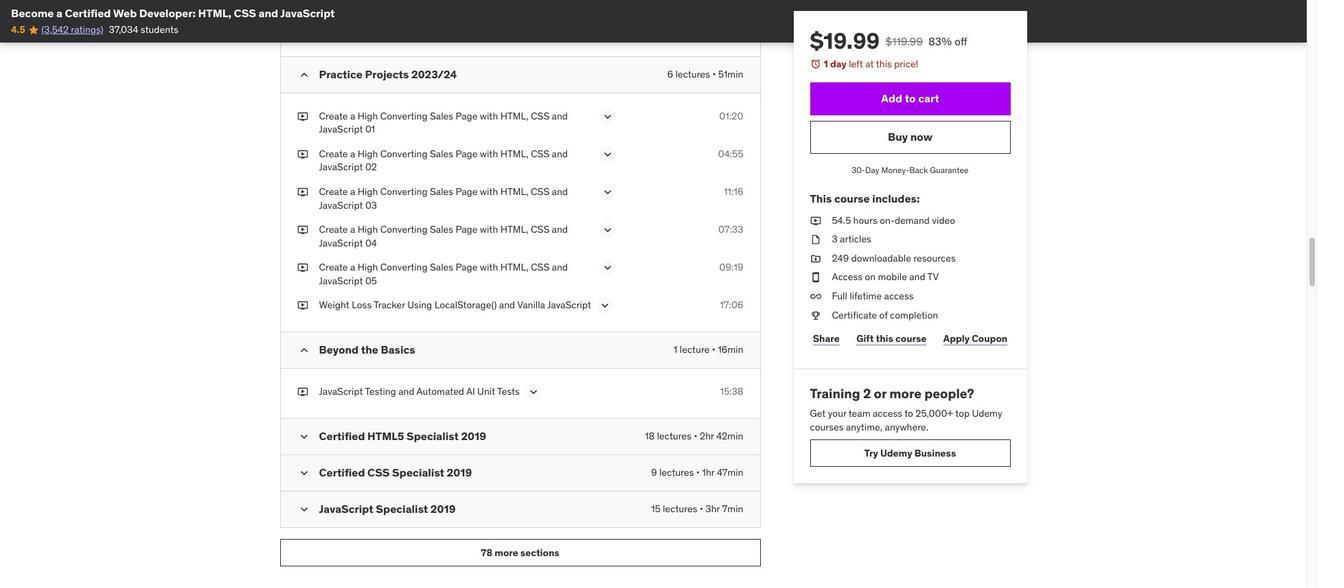 Task type: locate. For each thing, give the bounding box(es) containing it.
5 sales from the top
[[430, 261, 453, 274]]

37,034
[[109, 24, 138, 36]]

5 high from the top
[[358, 261, 378, 274]]

xsmall image for create a high converting sales page with html, css and javascript 03
[[297, 185, 308, 199]]

high up the 01
[[358, 110, 378, 122]]

and inside create a high converting sales page with html, css and javascript 02
[[552, 148, 568, 160]]

create inside create a high converting sales page with html, css and javascript 02
[[319, 148, 348, 160]]

get
[[810, 407, 826, 420]]

course up 54.5
[[835, 192, 870, 206]]

projects
[[365, 67, 409, 81]]

0 vertical spatial 1
[[824, 58, 828, 70]]

show lecture description image for create a high converting sales page with html, css and javascript 03
[[601, 185, 615, 199]]

html, inside create a high converting sales page with html, css and javascript 05
[[501, 261, 529, 274]]

css inside create a high converting sales page with html, css and javascript 03
[[531, 185, 550, 198]]

3 sales from the top
[[430, 185, 453, 198]]

css for create a high converting sales page with html, css and javascript 05
[[531, 261, 550, 274]]

xsmall image
[[810, 214, 821, 228], [810, 233, 821, 246], [810, 252, 821, 265], [810, 290, 821, 303], [297, 386, 308, 399]]

html, inside create a high converting sales page with html, css and javascript 03
[[501, 185, 529, 198]]

certified up ratings)
[[65, 6, 111, 20]]

anywhere.
[[885, 421, 929, 433]]

0 vertical spatial specialist
[[407, 430, 459, 443]]

3 small image from the top
[[297, 430, 311, 444]]

4.5
[[11, 24, 25, 36]]

html, inside create a high converting sales page with html, css and javascript 01
[[501, 110, 529, 122]]

with for create a high converting sales page with html, css and javascript 03
[[480, 185, 498, 198]]

css for create a high converting sales page with html, css and javascript 01
[[531, 110, 550, 122]]

create a high converting sales page with html, css and javascript 05
[[319, 261, 568, 287]]

2 sales from the top
[[430, 148, 453, 160]]

create a high converting sales page with html, css and javascript 03
[[319, 185, 568, 211]]

1 small image from the top
[[297, 68, 311, 81]]

vanilla
[[517, 299, 545, 312]]

2 vertical spatial certified
[[319, 466, 365, 480]]

sales inside create a high converting sales page with html, css and javascript 01
[[430, 110, 453, 122]]

cart
[[919, 91, 940, 105]]

0 vertical spatial this
[[876, 58, 892, 70]]

a inside create a high converting sales page with html, css and javascript 05
[[350, 261, 355, 274]]

2019 down certified html5 specialist 2019
[[447, 466, 472, 480]]

high up 02
[[358, 148, 378, 160]]

show lecture description image for create a high converting sales page with html, css and javascript 02
[[601, 148, 615, 161]]

page down create a high converting sales page with html, css and javascript 03
[[456, 223, 478, 236]]

1 for 1 lecture • 16min
[[674, 344, 678, 356]]

converting inside the create a high converting sales page with html, css and javascript 04
[[380, 223, 428, 236]]

and inside create a high converting sales page with html, css and javascript 01
[[552, 110, 568, 122]]

and inside create a high converting sales page with html, css and javascript 03
[[552, 185, 568, 198]]

4 converting from the top
[[380, 223, 428, 236]]

1 vertical spatial specialist
[[392, 466, 445, 480]]

page for 04
[[456, 223, 478, 236]]

a for create a high converting sales page with html, css and javascript 03
[[350, 185, 355, 198]]

hours
[[854, 214, 878, 226]]

1 horizontal spatial more
[[890, 386, 922, 402]]

0 vertical spatial course
[[835, 192, 870, 206]]

xsmall image for 249
[[810, 252, 821, 265]]

show lecture description image for create a high converting sales page with html, css and javascript 05
[[601, 261, 615, 275]]

with down create a high converting sales page with html, css and javascript 03
[[480, 223, 498, 236]]

0 vertical spatial show lecture description image
[[601, 148, 615, 161]]

2 this from the top
[[876, 332, 894, 345]]

1 vertical spatial this
[[876, 332, 894, 345]]

2 with from the top
[[480, 148, 498, 160]]

2019 down ai
[[461, 430, 486, 443]]

on
[[865, 271, 876, 283]]

1 vertical spatial 2019
[[447, 466, 472, 480]]

lectures right 9 at the bottom left of the page
[[660, 467, 694, 479]]

0 horizontal spatial more
[[495, 547, 519, 559]]

ratings)
[[71, 24, 103, 36]]

2 page from the top
[[456, 148, 478, 160]]

with for create a high converting sales page with html, css and javascript 04
[[480, 223, 498, 236]]

page down create a high converting sales page with html, css and javascript 02
[[456, 185, 478, 198]]

sales for 04
[[430, 223, 453, 236]]

show lecture description image
[[601, 148, 615, 161], [601, 185, 615, 199], [527, 386, 541, 400]]

this right gift
[[876, 332, 894, 345]]

•
[[713, 68, 716, 80], [712, 344, 716, 356], [694, 430, 698, 443], [697, 467, 700, 479], [700, 503, 704, 516]]

show lecture description image for create a high converting sales page with html, css and javascript 04
[[601, 223, 615, 237]]

css
[[234, 6, 256, 20], [531, 110, 550, 122], [531, 148, 550, 160], [531, 185, 550, 198], [531, 223, 550, 236], [531, 261, 550, 274], [368, 466, 390, 480]]

• left 2hr
[[694, 430, 698, 443]]

udemy
[[973, 407, 1003, 420], [881, 447, 913, 459]]

0 vertical spatial to
[[905, 91, 916, 105]]

17:06
[[720, 299, 744, 312]]

9 lectures • 1hr 47min
[[651, 467, 744, 479]]

47min
[[717, 467, 744, 479]]

converting for 02
[[380, 148, 428, 160]]

high inside create a high converting sales page with html, css and javascript 05
[[358, 261, 378, 274]]

more right "or"
[[890, 386, 922, 402]]

course down completion on the bottom of page
[[896, 332, 927, 345]]

1 to from the top
[[905, 91, 916, 105]]

create inside create a high converting sales page with html, css and javascript 01
[[319, 110, 348, 122]]

4 sales from the top
[[430, 223, 453, 236]]

sections
[[521, 547, 560, 559]]

alarm image
[[810, 58, 821, 69]]

converting down create a high converting sales page with html, css and javascript 03
[[380, 223, 428, 236]]

sales down create a high converting sales page with html, css and javascript 01
[[430, 148, 453, 160]]

3 converting from the top
[[380, 185, 428, 198]]

udemy right top
[[973, 407, 1003, 420]]

78 more sections button
[[280, 540, 761, 567]]

1 vertical spatial more
[[495, 547, 519, 559]]

sales down create a high converting sales page with html, css and javascript 02
[[430, 185, 453, 198]]

add to cart button
[[810, 82, 1011, 115]]

sales inside create a high converting sales page with html, css and javascript 03
[[430, 185, 453, 198]]

javascript inside create a high converting sales page with html, css and javascript 01
[[319, 123, 363, 135]]

sales down create a high converting sales page with html, css and javascript 03
[[430, 223, 453, 236]]

sales for 03
[[430, 185, 453, 198]]

high up 03
[[358, 185, 378, 198]]

5 with from the top
[[480, 261, 498, 274]]

gift
[[857, 332, 874, 345]]

1 horizontal spatial udemy
[[973, 407, 1003, 420]]

sales inside create a high converting sales page with html, css and javascript 02
[[430, 148, 453, 160]]

2 high from the top
[[358, 148, 378, 160]]

a inside create a high converting sales page with html, css and javascript 03
[[350, 185, 355, 198]]

more right 78
[[495, 547, 519, 559]]

high for 01
[[358, 110, 378, 122]]

5 create from the top
[[319, 261, 348, 274]]

with down create a high converting sales page with html, css and javascript 02
[[480, 185, 498, 198]]

4 high from the top
[[358, 223, 378, 236]]

javascript inside the create a high converting sales page with html, css and javascript 04
[[319, 237, 363, 249]]

1 right alarm image
[[824, 58, 828, 70]]

4 small image from the top
[[297, 467, 311, 481]]

off
[[955, 34, 968, 48]]

2 converting from the top
[[380, 148, 428, 160]]

xsmall image for full
[[810, 290, 821, 303]]

page for 03
[[456, 185, 478, 198]]

certified
[[65, 6, 111, 20], [319, 430, 365, 443], [319, 466, 365, 480]]

create inside create a high converting sales page with html, css and javascript 05
[[319, 261, 348, 274]]

page inside create a high converting sales page with html, css and javascript 02
[[456, 148, 478, 160]]

video
[[933, 214, 956, 226]]

25,000+
[[916, 407, 954, 420]]

html, inside the create a high converting sales page with html, css and javascript 04
[[501, 223, 529, 236]]

practice projects 2023/24
[[319, 67, 457, 81]]

with up create a high converting sales page with html, css and javascript 02
[[480, 110, 498, 122]]

people?
[[925, 386, 975, 402]]

on-
[[880, 214, 895, 226]]

javascript
[[281, 6, 335, 20], [319, 123, 363, 135], [319, 161, 363, 173], [319, 199, 363, 211], [319, 237, 363, 249], [319, 275, 363, 287], [547, 299, 591, 312], [319, 386, 363, 398], [319, 503, 374, 516]]

html, for create a high converting sales page with html, css and javascript 01
[[501, 110, 529, 122]]

anytime,
[[846, 421, 883, 433]]

1 vertical spatial to
[[905, 407, 914, 420]]

• left 1hr
[[697, 467, 700, 479]]

high inside create a high converting sales page with html, css and javascript 01
[[358, 110, 378, 122]]

page up localstorage()
[[456, 261, 478, 274]]

at
[[866, 58, 874, 70]]

high up 05
[[358, 261, 378, 274]]

high for 04
[[358, 223, 378, 236]]

try
[[865, 447, 879, 459]]

xsmall image for create a high converting sales page with html, css and javascript 01
[[297, 110, 308, 123]]

1 vertical spatial access
[[873, 407, 903, 420]]

and inside the create a high converting sales page with html, css and javascript 04
[[552, 223, 568, 236]]

lectures right 15
[[663, 503, 698, 516]]

converting up tracker
[[380, 261, 428, 274]]

1 vertical spatial udemy
[[881, 447, 913, 459]]

apply coupon
[[944, 332, 1008, 345]]

with for create a high converting sales page with html, css and javascript 05
[[480, 261, 498, 274]]

converting inside create a high converting sales page with html, css and javascript 05
[[380, 261, 428, 274]]

lectures for certified html5 specialist 2019
[[657, 430, 692, 443]]

page inside create a high converting sales page with html, css and javascript 03
[[456, 185, 478, 198]]

3 high from the top
[[358, 185, 378, 198]]

access down "or"
[[873, 407, 903, 420]]

converting inside create a high converting sales page with html, css and javascript 03
[[380, 185, 428, 198]]

1 for 1 day left at this price!
[[824, 58, 828, 70]]

54.5 hours on-demand video
[[832, 214, 956, 226]]

specialist down certified css specialist 2019
[[376, 503, 428, 516]]

with inside create a high converting sales page with html, css and javascript 02
[[480, 148, 498, 160]]

loss
[[352, 299, 372, 312]]

a inside create a high converting sales page with html, css and javascript 02
[[350, 148, 355, 160]]

page up create a high converting sales page with html, css and javascript 02
[[456, 110, 478, 122]]

html, inside create a high converting sales page with html, css and javascript 02
[[501, 148, 529, 160]]

1 vertical spatial certified
[[319, 430, 365, 443]]

small image
[[297, 68, 311, 81], [297, 344, 311, 358], [297, 430, 311, 444], [297, 467, 311, 481], [297, 503, 311, 517]]

high inside the create a high converting sales page with html, css and javascript 04
[[358, 223, 378, 236]]

high up "04"
[[358, 223, 378, 236]]

sales for 01
[[430, 110, 453, 122]]

2019 down certified css specialist 2019
[[431, 503, 456, 516]]

5 small image from the top
[[297, 503, 311, 517]]

54.5
[[832, 214, 851, 226]]

1
[[824, 58, 828, 70], [674, 344, 678, 356]]

2 create from the top
[[319, 148, 348, 160]]

practice
[[319, 67, 363, 81]]

page inside create a high converting sales page with html, css and javascript 01
[[456, 110, 478, 122]]

with inside create a high converting sales page with html, css and javascript 01
[[480, 110, 498, 122]]

converting down create a high converting sales page with html, css and javascript 02
[[380, 185, 428, 198]]

3 articles
[[832, 233, 872, 245]]

show lecture description image for javascript testing and automated ai unit tests
[[527, 386, 541, 400]]

with inside the create a high converting sales page with html, css and javascript 04
[[480, 223, 498, 236]]

high inside create a high converting sales page with html, css and javascript 03
[[358, 185, 378, 198]]

1 horizontal spatial 1
[[824, 58, 828, 70]]

converting
[[380, 110, 428, 122], [380, 148, 428, 160], [380, 185, 428, 198], [380, 223, 428, 236], [380, 261, 428, 274]]

1 create from the top
[[319, 110, 348, 122]]

access
[[832, 271, 863, 283]]

a
[[56, 6, 62, 20], [350, 110, 355, 122], [350, 148, 355, 160], [350, 185, 355, 198], [350, 223, 355, 236], [350, 261, 355, 274]]

buy now button
[[810, 121, 1011, 154]]

access down mobile
[[885, 290, 914, 302]]

• left 51min
[[713, 68, 716, 80]]

with up localstorage()
[[480, 261, 498, 274]]

full lifetime access
[[832, 290, 914, 302]]

weight loss tracker using localstorage() and vanilla javascript
[[319, 299, 591, 312]]

lectures right 18
[[657, 430, 692, 443]]

sales inside the create a high converting sales page with html, css and javascript 04
[[430, 223, 453, 236]]

2 vertical spatial specialist
[[376, 503, 428, 516]]

converting inside create a high converting sales page with html, css and javascript 02
[[380, 148, 428, 160]]

small image for beyond the basics
[[297, 344, 311, 358]]

javascript inside create a high converting sales page with html, css and javascript 02
[[319, 161, 363, 173]]

specialist down certified html5 specialist 2019
[[392, 466, 445, 480]]

04:55
[[718, 148, 744, 160]]

1 with from the top
[[480, 110, 498, 122]]

3 with from the top
[[480, 185, 498, 198]]

1 vertical spatial 1
[[674, 344, 678, 356]]

5 page from the top
[[456, 261, 478, 274]]

specialist down automated
[[407, 430, 459, 443]]

with inside create a high converting sales page with html, css and javascript 03
[[480, 185, 498, 198]]

html, for create a high converting sales page with html, css and javascript 05
[[501, 261, 529, 274]]

sales down the create a high converting sales page with html, css and javascript 04
[[430, 261, 453, 274]]

5 converting from the top
[[380, 261, 428, 274]]

2hr
[[700, 430, 714, 443]]

3 create from the top
[[319, 185, 348, 198]]

a for create a high converting sales page with html, css and javascript 05
[[350, 261, 355, 274]]

more
[[890, 386, 922, 402], [495, 547, 519, 559]]

create inside the create a high converting sales page with html, css and javascript 04
[[319, 223, 348, 236]]

xsmall image for 54.5
[[810, 214, 821, 228]]

css inside create a high converting sales page with html, css and javascript 05
[[531, 261, 550, 274]]

2 to from the top
[[905, 407, 914, 420]]

css inside create a high converting sales page with html, css and javascript 01
[[531, 110, 550, 122]]

now
[[911, 130, 933, 144]]

3hr
[[706, 503, 720, 516]]

show lecture description image
[[601, 110, 615, 123], [601, 223, 615, 237], [601, 261, 615, 275], [598, 299, 612, 313]]

0 vertical spatial certified
[[65, 6, 111, 20]]

1 converting from the top
[[380, 110, 428, 122]]

with inside create a high converting sales page with html, css and javascript 05
[[480, 261, 498, 274]]

1 vertical spatial course
[[896, 332, 927, 345]]

2 vertical spatial show lecture description image
[[527, 386, 541, 400]]

sales down 2023/24
[[430, 110, 453, 122]]

become a certified web developer: html, css and javascript
[[11, 6, 335, 20]]

certified left html5
[[319, 430, 365, 443]]

xsmall image for create a high converting sales page with html, css and javascript 02
[[297, 148, 308, 161]]

create inside create a high converting sales page with html, css and javascript 03
[[319, 185, 348, 198]]

unit
[[478, 386, 495, 398]]

4 page from the top
[[456, 223, 478, 236]]

0 horizontal spatial 1
[[674, 344, 678, 356]]

high inside create a high converting sales page with html, css and javascript 02
[[358, 148, 378, 160]]

day
[[831, 58, 847, 70]]

sales inside create a high converting sales page with html, css and javascript 05
[[430, 261, 453, 274]]

business
[[915, 447, 957, 459]]

• left 3hr
[[700, 503, 704, 516]]

4 create from the top
[[319, 223, 348, 236]]

30-
[[852, 165, 866, 175]]

18 lectures • 2hr 42min
[[645, 430, 744, 443]]

to left cart
[[905, 91, 916, 105]]

css inside the create a high converting sales page with html, css and javascript 04
[[531, 223, 550, 236]]

• for certified css specialist 2019
[[697, 467, 700, 479]]

converting inside create a high converting sales page with html, css and javascript 01
[[380, 110, 428, 122]]

sales
[[430, 110, 453, 122], [430, 148, 453, 160], [430, 185, 453, 198], [430, 223, 453, 236], [430, 261, 453, 274]]

1 sales from the top
[[430, 110, 453, 122]]

16min
[[718, 344, 744, 356]]

to up anywhere.
[[905, 407, 914, 420]]

xsmall image
[[297, 0, 308, 9], [297, 110, 308, 123], [297, 148, 308, 161], [297, 185, 308, 199], [297, 223, 308, 237], [297, 261, 308, 275], [810, 271, 821, 284], [297, 299, 308, 313], [810, 309, 821, 322]]

certified for certified css specialist 2019
[[319, 466, 365, 480]]

small image for certified html5 specialist 2019
[[297, 430, 311, 444]]

javascript inside create a high converting sales page with html, css and javascript 03
[[319, 199, 363, 211]]

page inside the create a high converting sales page with html, css and javascript 04
[[456, 223, 478, 236]]

this
[[876, 58, 892, 70], [876, 332, 894, 345]]

lectures right 6
[[676, 68, 710, 80]]

converting down practice projects 2023/24
[[380, 110, 428, 122]]

the
[[361, 343, 379, 357]]

basics
[[381, 343, 416, 357]]

• left 16min
[[712, 344, 716, 356]]

automated
[[417, 386, 464, 398]]

create for create a high converting sales page with html, css and javascript 03
[[319, 185, 348, 198]]

converting for 03
[[380, 185, 428, 198]]

0 vertical spatial more
[[890, 386, 922, 402]]

$119.99
[[886, 34, 923, 48]]

javascript specialist 2019
[[319, 503, 456, 516]]

1 left the lecture
[[674, 344, 678, 356]]

1 high from the top
[[358, 110, 378, 122]]

top
[[956, 407, 970, 420]]

lectures for practice projects 2023/24
[[676, 68, 710, 80]]

course inside the gift this course link
[[896, 332, 927, 345]]

with down create a high converting sales page with html, css and javascript 01
[[480, 148, 498, 160]]

css inside create a high converting sales page with html, css and javascript 02
[[531, 148, 550, 160]]

0 vertical spatial udemy
[[973, 407, 1003, 420]]

to inside training 2 or more people? get your team access to 25,000+ top udemy courses anytime, anywhere.
[[905, 407, 914, 420]]

certified up javascript specialist 2019
[[319, 466, 365, 480]]

lectures
[[676, 68, 710, 80], [657, 430, 692, 443], [660, 467, 694, 479], [663, 503, 698, 516]]

3 page from the top
[[456, 185, 478, 198]]

0 horizontal spatial course
[[835, 192, 870, 206]]

a inside create a high converting sales page with html, css and javascript 01
[[350, 110, 355, 122]]

buy
[[888, 130, 908, 144]]

a inside the create a high converting sales page with html, css and javascript 04
[[350, 223, 355, 236]]

0 vertical spatial 2019
[[461, 430, 486, 443]]

sales for 05
[[430, 261, 453, 274]]

page inside create a high converting sales page with html, css and javascript 05
[[456, 261, 478, 274]]

your
[[828, 407, 847, 420]]

converting down create a high converting sales page with html, css and javascript 01
[[380, 148, 428, 160]]

page down create a high converting sales page with html, css and javascript 01
[[456, 148, 478, 160]]

1 horizontal spatial course
[[896, 332, 927, 345]]

4 with from the top
[[480, 223, 498, 236]]

udemy right try
[[881, 447, 913, 459]]

add
[[882, 91, 903, 105]]

this right at
[[876, 58, 892, 70]]

1 page from the top
[[456, 110, 478, 122]]

students
[[141, 24, 178, 36]]

2 small image from the top
[[297, 344, 311, 358]]

1 vertical spatial show lecture description image
[[601, 185, 615, 199]]

gift this course link
[[854, 325, 930, 353]]

guarantee
[[930, 165, 969, 175]]



Task type: vqa. For each thing, say whether or not it's contained in the screenshot.
5th xsmall icon from the bottom of the page
no



Task type: describe. For each thing, give the bounding box(es) containing it.
• for beyond the basics
[[712, 344, 716, 356]]

try udemy business
[[865, 447, 957, 459]]

• for certified html5 specialist 2019
[[694, 430, 698, 443]]

udemy inside training 2 or more people? get your team access to 25,000+ top udemy courses anytime, anywhere.
[[973, 407, 1003, 420]]

resources
[[914, 252, 956, 264]]

share button
[[810, 325, 843, 353]]

6 lectures • 51min
[[668, 68, 744, 80]]

0 horizontal spatial udemy
[[881, 447, 913, 459]]

xsmall image for create a high converting sales page with html, css and javascript 04
[[297, 223, 308, 237]]

249
[[832, 252, 849, 264]]

high for 02
[[358, 148, 378, 160]]

$19.99
[[810, 27, 880, 55]]

show lecture description image for weight loss tracker using localstorage() and vanilla javascript
[[598, 299, 612, 313]]

access inside training 2 or more people? get your team access to 25,000+ top udemy courses anytime, anywhere.
[[873, 407, 903, 420]]

apply
[[944, 332, 970, 345]]

lecture
[[680, 344, 710, 356]]

and inside create a high converting sales page with html, css and javascript 05
[[552, 261, 568, 274]]

full
[[832, 290, 848, 302]]

sales for 02
[[430, 148, 453, 160]]

using
[[408, 299, 432, 312]]

01
[[365, 123, 375, 135]]

html, for create a high converting sales page with html, css and javascript 04
[[501, 223, 529, 236]]

day
[[866, 165, 880, 175]]

downloadable
[[852, 252, 912, 264]]

2023/24
[[412, 67, 457, 81]]

9
[[651, 467, 657, 479]]

a for create a high converting sales page with html, css and javascript 01
[[350, 110, 355, 122]]

converting for 05
[[380, 261, 428, 274]]

create for create a high converting sales page with html, css and javascript 05
[[319, 261, 348, 274]]

beyond the basics
[[319, 343, 416, 357]]

(3,542
[[41, 24, 69, 36]]

small image for javascript specialist 2019
[[297, 503, 311, 517]]

left
[[849, 58, 864, 70]]

javascript testing and automated ai unit tests
[[319, 386, 520, 398]]

web
[[113, 6, 137, 20]]

2019 for certified css specialist 2019
[[447, 466, 472, 480]]

xsmall image for weight loss tracker using localstorage() and vanilla javascript
[[297, 299, 308, 313]]

7min
[[723, 503, 744, 516]]

with for create a high converting sales page with html, css and javascript 02
[[480, 148, 498, 160]]

1hr
[[702, 467, 715, 479]]

1 lecture • 16min
[[674, 344, 744, 356]]

completion
[[890, 309, 939, 321]]

51min
[[719, 68, 744, 80]]

tv
[[928, 271, 939, 283]]

04
[[365, 237, 377, 249]]

html, for create a high converting sales page with html, css and javascript 03
[[501, 185, 529, 198]]

05
[[365, 275, 377, 287]]

courses
[[810, 421, 844, 433]]

0 vertical spatial access
[[885, 290, 914, 302]]

15
[[651, 503, 661, 516]]

money-
[[882, 165, 910, 175]]

buy now
[[888, 130, 933, 144]]

page for 01
[[456, 110, 478, 122]]

html, for create a high converting sales page with html, css and javascript 02
[[501, 148, 529, 160]]

lectures for certified css specialist 2019
[[660, 467, 694, 479]]

tests
[[497, 386, 520, 398]]

1 day left at this price!
[[824, 58, 919, 70]]

articles
[[840, 233, 872, 245]]

lectures for javascript specialist 2019
[[663, 503, 698, 516]]

create a high converting sales page with html, css and javascript 02
[[319, 148, 568, 173]]

css for create a high converting sales page with html, css and javascript 03
[[531, 185, 550, 198]]

a for create a high converting sales page with html, css and javascript 02
[[350, 148, 355, 160]]

css for create a high converting sales page with html, css and javascript 04
[[531, 223, 550, 236]]

certified for certified html5 specialist 2019
[[319, 430, 365, 443]]

with for create a high converting sales page with html, css and javascript 01
[[480, 110, 498, 122]]

css for create a high converting sales page with html, css and javascript 02
[[531, 148, 550, 160]]

certificate of completion
[[832, 309, 939, 321]]

to inside "add to cart" button
[[905, 91, 916, 105]]

lifetime
[[850, 290, 882, 302]]

• for javascript specialist 2019
[[700, 503, 704, 516]]

a for create a high converting sales page with html, css and javascript 04
[[350, 223, 355, 236]]

page for 02
[[456, 148, 478, 160]]

add to cart
[[882, 91, 940, 105]]

share
[[813, 332, 840, 345]]

42min
[[717, 430, 744, 443]]

small image for certified css specialist 2019
[[297, 467, 311, 481]]

team
[[849, 407, 871, 420]]

2 vertical spatial 2019
[[431, 503, 456, 516]]

javascript inside create a high converting sales page with html, css and javascript 05
[[319, 275, 363, 287]]

access on mobile and tv
[[832, 271, 939, 283]]

$19.99 $119.99 83% off
[[810, 27, 968, 55]]

30-day money-back guarantee
[[852, 165, 969, 175]]

• for practice projects 2023/24
[[713, 68, 716, 80]]

certified css specialist 2019
[[319, 466, 472, 480]]

6
[[668, 68, 674, 80]]

converting for 04
[[380, 223, 428, 236]]

high for 03
[[358, 185, 378, 198]]

demand
[[895, 214, 930, 226]]

ai
[[466, 386, 475, 398]]

more inside button
[[495, 547, 519, 559]]

certified html5 specialist 2019
[[319, 430, 486, 443]]

testing
[[365, 386, 396, 398]]

create a high converting sales page with html, css and javascript 01
[[319, 110, 568, 135]]

certificate
[[832, 309, 877, 321]]

beyond
[[319, 343, 359, 357]]

html5
[[368, 430, 404, 443]]

xsmall image for 3
[[810, 233, 821, 246]]

xsmall image for create a high converting sales page with html, css and javascript 05
[[297, 261, 308, 275]]

converting for 01
[[380, 110, 428, 122]]

1 this from the top
[[876, 58, 892, 70]]

specialist for html5
[[407, 430, 459, 443]]

try udemy business link
[[810, 440, 1011, 467]]

18
[[645, 430, 655, 443]]

create for create a high converting sales page with html, css and javascript 02
[[319, 148, 348, 160]]

specialist for css
[[392, 466, 445, 480]]

small image for practice projects 2023/24
[[297, 68, 311, 81]]

create a high converting sales page with html, css and javascript 04
[[319, 223, 568, 249]]

more inside training 2 or more people? get your team access to 25,000+ top udemy courses anytime, anywhere.
[[890, 386, 922, 402]]

(3,542 ratings)
[[41, 24, 103, 36]]

weight
[[319, 299, 350, 312]]

apply coupon button
[[941, 325, 1011, 353]]

37,034 students
[[109, 24, 178, 36]]

2019 for certified html5 specialist 2019
[[461, 430, 486, 443]]

developer:
[[139, 6, 196, 20]]

249 downloadable resources
[[832, 252, 956, 264]]

07:33
[[719, 223, 744, 236]]

or
[[874, 386, 887, 402]]

price!
[[895, 58, 919, 70]]

this course includes:
[[810, 192, 920, 206]]

show lecture description image for create a high converting sales page with html, css and javascript 01
[[601, 110, 615, 123]]

localstorage()
[[435, 299, 497, 312]]

includes:
[[873, 192, 920, 206]]

high for 05
[[358, 261, 378, 274]]

page for 05
[[456, 261, 478, 274]]

create for create a high converting sales page with html, css and javascript 04
[[319, 223, 348, 236]]

15 lectures • 3hr 7min
[[651, 503, 744, 516]]

create for create a high converting sales page with html, css and javascript 01
[[319, 110, 348, 122]]



